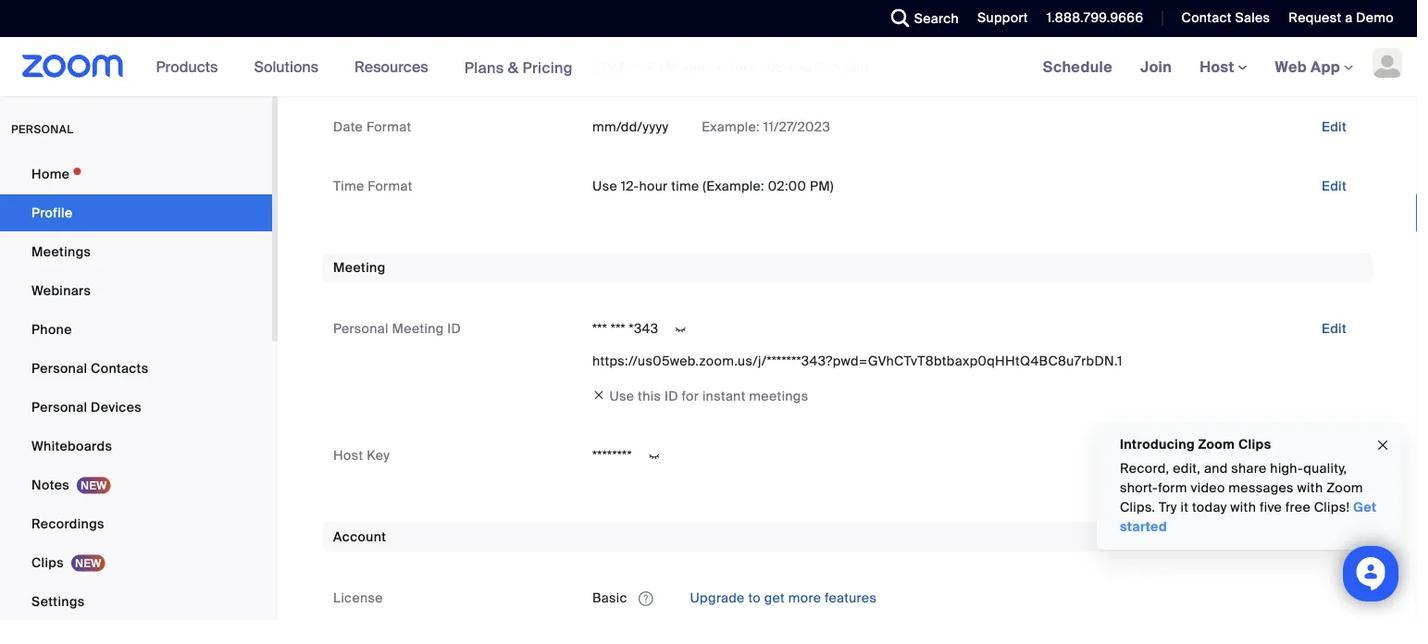 Task type: locate. For each thing, give the bounding box(es) containing it.
form
[[1158, 480, 1188, 497]]

***
[[593, 321, 607, 338], [611, 321, 626, 338]]

time
[[333, 60, 364, 77], [728, 60, 759, 77], [333, 178, 364, 195]]

and up video
[[1205, 460, 1228, 477]]

1 vertical spatial format
[[368, 178, 413, 195]]

products button
[[156, 37, 226, 96]]

basic
[[593, 590, 628, 607]]

personal devices
[[31, 399, 142, 416]]

use left 12-
[[593, 178, 618, 195]]

five
[[1260, 499, 1283, 516]]

time for use 12-hour time (example: 02:00 pm)
[[333, 178, 364, 195]]

id for meeting
[[448, 321, 461, 338]]

edit button
[[1307, 0, 1362, 24], [1307, 54, 1362, 83], [1307, 113, 1362, 143], [1307, 172, 1362, 202], [1307, 315, 1362, 344], [1307, 441, 1362, 471]]

with
[[1298, 480, 1324, 497], [1231, 499, 1257, 516]]

5 edit button from the top
[[1307, 315, 1362, 344]]

home
[[31, 165, 70, 182]]

get started link
[[1120, 499, 1377, 536]]

1.888.799.9666 button
[[1033, 0, 1149, 37], [1047, 9, 1144, 26]]

notes
[[31, 476, 69, 494]]

app
[[1311, 57, 1341, 76]]

personal contacts link
[[0, 350, 272, 387]]

host down contact sales
[[1200, 57, 1239, 76]]

zoom up edit,
[[1199, 436, 1236, 453]]

quality,
[[1304, 460, 1348, 477]]

1 vertical spatial use
[[610, 388, 635, 405]]

meetings
[[31, 243, 91, 260]]

1 horizontal spatial and
[[1205, 460, 1228, 477]]

profile picture image
[[1373, 48, 1403, 78]]

1 horizontal spatial clips
[[1239, 436, 1272, 453]]

0 vertical spatial format
[[367, 119, 412, 136]]

1 vertical spatial zoom
[[1327, 480, 1364, 497]]

introducing zoom clips
[[1120, 436, 1272, 453]]

0 vertical spatial with
[[1298, 480, 1324, 497]]

6 edit button from the top
[[1307, 441, 1362, 471]]

zoom
[[1199, 436, 1236, 453], [1327, 480, 1364, 497]]

format
[[367, 119, 412, 136], [368, 178, 413, 195]]

banner
[[0, 37, 1418, 98]]

1 horizontal spatial id
[[665, 388, 679, 405]]

0 horizontal spatial clips
[[31, 554, 64, 571]]

0 horizontal spatial meeting
[[333, 260, 386, 277]]

learn more about your license type image
[[637, 593, 655, 606]]

7:00)
[[631, 60, 662, 77]]

format right date
[[367, 119, 412, 136]]

0 vertical spatial use
[[593, 178, 618, 195]]

application
[[593, 584, 1362, 613]]

record, edit, and share high-quality, short-form video messages with zoom clips. try it today with five free clips!
[[1120, 460, 1364, 516]]

format for time format
[[368, 178, 413, 195]]

video
[[1191, 480, 1226, 497]]

solutions
[[254, 57, 319, 76]]

to
[[749, 590, 761, 607]]

*343
[[629, 321, 659, 338]]

0 vertical spatial id
[[448, 321, 461, 338]]

with up free
[[1298, 480, 1324, 497]]

date
[[333, 119, 363, 136]]

example: 11/27/2023
[[699, 119, 831, 136]]

license
[[333, 590, 383, 607]]

profile link
[[0, 194, 272, 231]]

1 edit button from the top
[[1307, 0, 1362, 24]]

personal for personal meeting id
[[333, 321, 389, 338]]

4 edit button from the top
[[1307, 172, 1362, 202]]

contacts
[[91, 360, 149, 377]]

0 horizontal spatial host
[[333, 447, 363, 464]]

request a demo link
[[1275, 0, 1418, 37], [1289, 9, 1394, 26]]

1 vertical spatial personal
[[31, 360, 87, 377]]

1 vertical spatial with
[[1231, 499, 1257, 516]]

resources button
[[355, 37, 437, 96]]

1 vertical spatial clips
[[31, 554, 64, 571]]

clips up share
[[1239, 436, 1272, 453]]

1 vertical spatial meeting
[[392, 321, 444, 338]]

request a demo
[[1289, 9, 1394, 26]]

format for date format
[[367, 119, 412, 136]]

it
[[1181, 499, 1189, 516]]

meetings navigation
[[1029, 37, 1418, 98]]

account
[[333, 529, 386, 546]]

webinars
[[31, 282, 91, 299]]

format down date format
[[368, 178, 413, 195]]

&
[[508, 58, 519, 77]]

and right (us
[[788, 60, 812, 77]]

with down messages
[[1231, 499, 1257, 516]]

use 12-hour time (example: 02:00 pm)
[[593, 178, 834, 195]]

2 vertical spatial personal
[[31, 399, 87, 416]]

1 horizontal spatial host
[[1200, 57, 1239, 76]]

and
[[788, 60, 812, 77], [1205, 460, 1228, 477]]

1 horizontal spatial with
[[1298, 480, 1324, 497]]

use for use 12-hour time (example: 02:00 pm)
[[593, 178, 618, 195]]

key
[[367, 447, 390, 464]]

(example:
[[703, 178, 765, 195]]

1 horizontal spatial meeting
[[392, 321, 444, 338]]

pricing
[[523, 58, 573, 77]]

0 vertical spatial host
[[1200, 57, 1239, 76]]

time left 'zone'
[[333, 60, 364, 77]]

time for (gmt-7:00) mountain time (us and canada)
[[333, 60, 364, 77]]

zoom up clips! on the right of page
[[1327, 480, 1364, 497]]

canada)
[[816, 60, 868, 77]]

1 vertical spatial host
[[333, 447, 363, 464]]

3 edit button from the top
[[1307, 113, 1362, 143]]

host button
[[1200, 57, 1248, 76]]

0 horizontal spatial id
[[448, 321, 461, 338]]

solutions button
[[254, 37, 327, 96]]

host for host
[[1200, 57, 1239, 76]]

0 vertical spatial personal
[[333, 321, 389, 338]]

contact
[[1182, 9, 1232, 26]]

phone
[[31, 321, 72, 338]]

time down date
[[333, 178, 364, 195]]

home link
[[0, 156, 272, 193]]

mm/dd/yyyy
[[593, 119, 669, 136]]

plans
[[464, 58, 504, 77]]

host
[[1200, 57, 1239, 76], [333, 447, 363, 464]]

0 horizontal spatial zoom
[[1199, 436, 1236, 453]]

clips up settings
[[31, 554, 64, 571]]

upgrade to get more features
[[687, 590, 877, 607]]

use left this
[[610, 388, 635, 405]]

1 horizontal spatial ***
[[611, 321, 626, 338]]

more
[[789, 590, 822, 607]]

0 vertical spatial zoom
[[1199, 436, 1236, 453]]

plans & pricing link
[[464, 58, 573, 77], [464, 58, 573, 77]]

0 horizontal spatial and
[[788, 60, 812, 77]]

web app button
[[1276, 57, 1354, 76]]

host inside meetings navigation
[[1200, 57, 1239, 76]]

profile
[[31, 204, 73, 221]]

short-
[[1120, 480, 1158, 497]]

1 vertical spatial and
[[1205, 460, 1228, 477]]

close image
[[1376, 435, 1391, 456]]

1 vertical spatial id
[[665, 388, 679, 405]]

host left "key"
[[333, 447, 363, 464]]

personal
[[333, 321, 389, 338], [31, 360, 87, 377], [31, 399, 87, 416]]

a
[[1346, 9, 1353, 26]]

recordings link
[[0, 506, 272, 543]]

use
[[593, 178, 618, 195], [610, 388, 635, 405]]

1 horizontal spatial zoom
[[1327, 480, 1364, 497]]

example:
[[702, 119, 760, 136]]

use this id for instant meetings
[[610, 388, 809, 405]]

webinars link
[[0, 272, 272, 309]]

0 horizontal spatial ***
[[593, 321, 607, 338]]



Task type: vqa. For each thing, say whether or not it's contained in the screenshot.
application
yes



Task type: describe. For each thing, give the bounding box(es) containing it.
personal devices link
[[0, 389, 272, 426]]

plans & pricing
[[464, 58, 573, 77]]

********
[[593, 447, 632, 464]]

show personal meeting id image
[[666, 322, 696, 339]]

hour
[[639, 178, 668, 195]]

id for this
[[665, 388, 679, 405]]

support
[[978, 9, 1029, 26]]

2 edit button from the top
[[1307, 54, 1362, 83]]

3 edit from the top
[[1322, 119, 1347, 136]]

(us
[[763, 60, 785, 77]]

web app
[[1276, 57, 1341, 76]]

web
[[1276, 57, 1307, 76]]

recordings
[[31, 515, 104, 532]]

banner containing products
[[0, 37, 1418, 98]]

(gmt-7:00) mountain time (us and canada)
[[593, 60, 868, 77]]

instant
[[703, 388, 746, 405]]

demo
[[1357, 9, 1394, 26]]

devices
[[91, 399, 142, 416]]

try
[[1159, 499, 1178, 516]]

pm)
[[810, 178, 834, 195]]

1 *** from the left
[[593, 321, 607, 338]]

personal contacts
[[31, 360, 149, 377]]

join link
[[1127, 37, 1186, 96]]

time format
[[333, 178, 413, 195]]

whiteboards
[[31, 438, 112, 455]]

use for use this id for instant meetings
[[610, 388, 635, 405]]

clips link
[[0, 544, 272, 582]]

(gmt-
[[593, 60, 631, 77]]

clips.
[[1120, 499, 1156, 516]]

this
[[638, 388, 661, 405]]

personal meeting id
[[333, 321, 461, 338]]

meetings
[[749, 388, 809, 405]]

phone link
[[0, 311, 272, 348]]

product information navigation
[[142, 37, 587, 98]]

personal for personal contacts
[[31, 360, 87, 377]]

edit,
[[1173, 460, 1201, 477]]

schedule
[[1043, 57, 1113, 76]]

request
[[1289, 9, 1342, 26]]

*** *** *343
[[593, 321, 659, 338]]

zone
[[368, 60, 400, 77]]

mountain
[[666, 60, 725, 77]]

whiteboards link
[[0, 428, 272, 465]]

share
[[1232, 460, 1267, 477]]

clips!
[[1315, 499, 1350, 516]]

sales
[[1236, 9, 1271, 26]]

zoom inside record, edit, and share high-quality, short-form video messages with zoom clips. try it today with five free clips!
[[1327, 480, 1364, 497]]

get
[[1354, 499, 1377, 516]]

time
[[671, 178, 700, 195]]

time zone
[[333, 60, 400, 77]]

upgrade to get more features link
[[687, 590, 877, 607]]

zoom logo image
[[22, 55, 124, 78]]

02:00
[[768, 178, 807, 195]]

11/27/2023
[[764, 119, 831, 136]]

0 horizontal spatial with
[[1231, 499, 1257, 516]]

host key
[[333, 447, 390, 464]]

schedule link
[[1029, 37, 1127, 96]]

join
[[1141, 57, 1172, 76]]

show host key image
[[640, 448, 669, 465]]

notes link
[[0, 467, 272, 504]]

host for host key
[[333, 447, 363, 464]]

2 edit from the top
[[1322, 60, 1347, 77]]

0 vertical spatial clips
[[1239, 436, 1272, 453]]

https://us05web.zoom.us/j/*******343?pwd=gvhctvt8btbaxp0qhhtq4bc8u7rbdn.1
[[593, 353, 1123, 370]]

for
[[682, 388, 699, 405]]

meetings link
[[0, 233, 272, 270]]

free
[[1286, 499, 1311, 516]]

search button
[[878, 0, 964, 37]]

personal for personal devices
[[31, 399, 87, 416]]

6 edit from the top
[[1322, 447, 1347, 464]]

features
[[825, 590, 877, 607]]

0 vertical spatial meeting
[[333, 260, 386, 277]]

0 vertical spatial and
[[788, 60, 812, 77]]

personal
[[11, 122, 74, 137]]

clips inside personal menu menu
[[31, 554, 64, 571]]

today
[[1193, 499, 1227, 516]]

time left (us
[[728, 60, 759, 77]]

personal menu menu
[[0, 156, 272, 620]]

contact sales
[[1182, 9, 1271, 26]]

resources
[[355, 57, 428, 76]]

1 edit from the top
[[1322, 0, 1347, 18]]

date format
[[333, 119, 412, 136]]

5 edit from the top
[[1322, 321, 1347, 338]]

4 edit from the top
[[1322, 178, 1347, 195]]

upgrade
[[690, 590, 745, 607]]

1.888.799.9666
[[1047, 9, 1144, 26]]

get started
[[1120, 499, 1377, 536]]

settings
[[31, 593, 85, 610]]

2 *** from the left
[[611, 321, 626, 338]]

get
[[765, 590, 785, 607]]

introducing
[[1120, 436, 1195, 453]]

products
[[156, 57, 218, 76]]

high-
[[1271, 460, 1304, 477]]

application containing basic
[[593, 584, 1362, 613]]

and inside record, edit, and share high-quality, short-form video messages with zoom clips. try it today with five free clips!
[[1205, 460, 1228, 477]]



